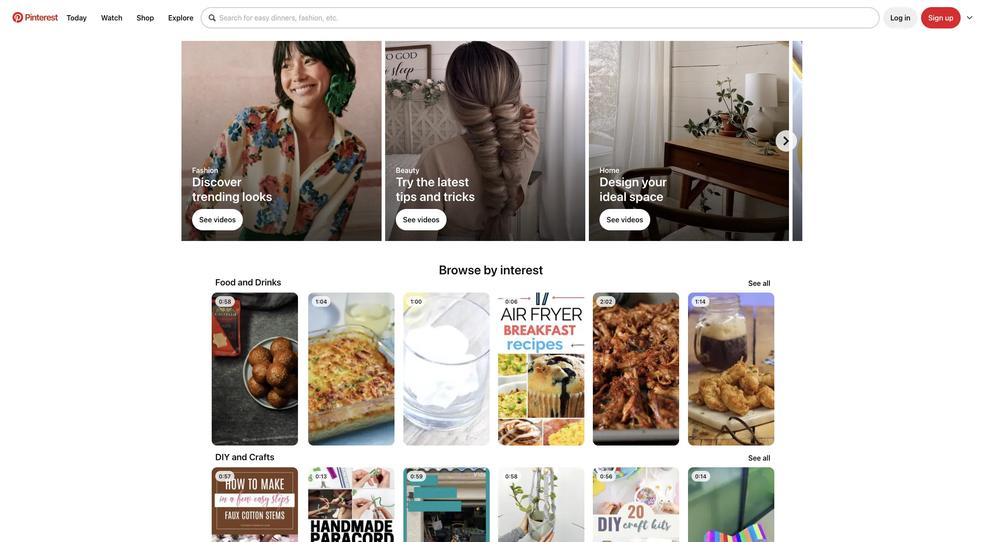 Task type: vqa. For each thing, say whether or not it's contained in the screenshot.
5th This contains an image of: from right
no



Task type: locate. For each thing, give the bounding box(es) containing it.
see videos button for looks
[[192, 209, 243, 231]]

2 horizontal spatial videos
[[622, 216, 644, 224]]

see videos down tips
[[403, 216, 440, 224]]

1:00 link
[[398, 293, 491, 452]]

easy crafts for kids | diy crafts at home image
[[688, 468, 775, 543]]

0:56 link
[[588, 468, 681, 543]]

1 all from the top
[[763, 280, 771, 288]]

0:06
[[506, 298, 518, 305]]

see for try the latest tips and tricks
[[403, 216, 416, 224]]

1 vertical spatial and
[[238, 277, 253, 288]]

and right tips
[[420, 189, 441, 204]]

1 vertical spatial see all link
[[749, 455, 771, 463]]

1:04 link
[[303, 293, 396, 452]]

watch link
[[98, 10, 126, 25]]

1 see all from the top
[[749, 280, 771, 288]]

pinterest
[[25, 12, 58, 22]]

mini desks for your small space! image
[[589, 0, 790, 241]]

3 see videos button from the left
[[600, 209, 651, 231]]

videos for ideal
[[622, 216, 644, 224]]

0:14 link
[[683, 468, 776, 543]]

design
[[600, 174, 640, 189]]

2 horizontal spatial see videos
[[607, 216, 644, 224]]

1 horizontal spatial see videos button
[[396, 209, 447, 231]]

croquette de fish and chips et dips de chakchouka image
[[688, 293, 775, 446]]

using @karinmarkers pigment markers is just wow 🤩 image
[[793, 41, 983, 241]]

log in button
[[884, 7, 918, 28]]

today link
[[63, 10, 90, 25]]

0:59 link
[[398, 468, 491, 543]]

1 vertical spatial all
[[763, 455, 771, 463]]

2 all from the top
[[763, 455, 771, 463]]

1 horizontal spatial 0:58 link
[[493, 468, 586, 543]]

1 see videos button from the left
[[192, 209, 243, 231]]

diy macrame plant hanger image
[[499, 468, 585, 543]]

0:58 for diy macrame plant hanger image at the right
[[506, 473, 518, 480]]

2 horizontal spatial see videos button
[[600, 209, 651, 231]]

1 horizontal spatial see videos
[[403, 216, 440, 224]]

1 vertical spatial 0:58
[[506, 473, 518, 480]]

1 vertical spatial 0:58 link
[[493, 468, 586, 543]]

0 vertical spatial and
[[420, 189, 441, 204]]

watch
[[101, 14, 122, 22]]

by
[[484, 263, 498, 277]]

1 see videos from the left
[[199, 216, 236, 224]]

0 horizontal spatial see videos button
[[192, 209, 243, 231]]

see all link for drinks
[[749, 280, 771, 288]]

0 vertical spatial see all link
[[749, 280, 771, 288]]

see videos down ideal
[[607, 216, 644, 224]]

and for crafts
[[232, 452, 247, 463]]

0:06 link
[[493, 293, 586, 452]]

diy and crafts
[[215, 452, 275, 463]]

rainbow potato gratin image
[[309, 293, 395, 446]]

home
[[600, 166, 620, 174]]

all
[[763, 280, 771, 288], [763, 455, 771, 463]]

1:00
[[411, 298, 422, 305]]

diy cotton stems (in a few simple steps) image
[[212, 468, 298, 543]]

space
[[630, 189, 664, 204]]

videos down 'space'
[[622, 216, 644, 224]]

1 see all link from the top
[[749, 280, 771, 288]]

see videos button down ideal
[[600, 209, 651, 231]]

0 horizontal spatial videos
[[214, 216, 236, 224]]

0 horizontal spatial 0:58 link
[[207, 293, 302, 452]]

Search text field
[[219, 14, 880, 22]]

try
[[396, 174, 414, 189]]

see all
[[749, 280, 771, 288], [749, 455, 771, 463]]

2 see all from the top
[[749, 455, 771, 463]]

0 horizontal spatial see videos
[[199, 216, 236, 224]]

and right the food
[[238, 277, 253, 288]]

videos for latest
[[418, 216, 440, 224]]

0 horizontal spatial 0:58
[[219, 298, 231, 305]]

0 vertical spatial see all
[[749, 280, 771, 288]]

20 best diy craft kits  for kids, teens & adults  - painting, crochet, string art, weaving image
[[594, 468, 680, 543]]

0:58 link
[[207, 293, 302, 452], [493, 468, 586, 543]]

1 vertical spatial see all
[[749, 455, 771, 463]]

videos down trending
[[214, 216, 236, 224]]

2 see videos from the left
[[403, 216, 440, 224]]

0 vertical spatial 0:58
[[219, 298, 231, 305]]

videos down beauty try the latest tips and tricks
[[418, 216, 440, 224]]

fashion discover trending looks
[[192, 166, 273, 204]]

sign up
[[929, 14, 954, 22]]

explore
[[168, 14, 194, 22]]

see all link
[[749, 280, 771, 288], [749, 455, 771, 463]]

see videos for looks
[[199, 216, 236, 224]]

1 videos from the left
[[214, 216, 236, 224]]

1 horizontal spatial videos
[[418, 216, 440, 224]]

and
[[420, 189, 441, 204], [238, 277, 253, 288], [232, 452, 247, 463]]

see for design your ideal space
[[607, 216, 620, 224]]

0:58
[[219, 298, 231, 305], [506, 473, 518, 480]]

tips
[[396, 189, 417, 204]]

see videos button down trending
[[192, 209, 243, 231]]

videos
[[214, 216, 236, 224], [418, 216, 440, 224], [622, 216, 644, 224]]

2 vertical spatial and
[[232, 452, 247, 463]]

diy
[[215, 452, 230, 463]]

éditions sézane part iii: discover our final signature floral pieces image
[[182, 41, 382, 330]]

3 videos from the left
[[622, 216, 644, 224]]

see videos button down tips
[[396, 209, 447, 231]]

and for drinks
[[238, 277, 253, 288]]

2 videos from the left
[[418, 216, 440, 224]]

see videos for latest
[[403, 216, 440, 224]]

see videos button
[[192, 209, 243, 231], [396, 209, 447, 231], [600, 209, 651, 231]]

home design your ideal space
[[600, 166, 667, 204]]

fashion
[[192, 166, 218, 174]]

log in
[[891, 14, 911, 22]]

drinks
[[255, 277, 281, 288]]

see
[[199, 216, 212, 224], [403, 216, 416, 224], [607, 216, 620, 224], [749, 280, 762, 288], [749, 455, 762, 463]]

0:57 link
[[207, 468, 302, 543]]

0:13 link
[[303, 468, 396, 543]]

see all for food and drinks
[[749, 280, 771, 288]]

2 see videos button from the left
[[396, 209, 447, 231]]

see videos down trending
[[199, 216, 236, 224]]

2 see all link from the top
[[749, 455, 771, 463]]

food and drinks
[[215, 277, 281, 288]]

see videos
[[199, 216, 236, 224], [403, 216, 440, 224], [607, 216, 644, 224]]

1:14 link
[[683, 293, 776, 452]]

and right diy
[[232, 452, 247, 463]]

2:02
[[601, 298, 613, 305]]

3 see videos from the left
[[607, 216, 644, 224]]

1 horizontal spatial 0:58
[[506, 473, 518, 480]]

0 vertical spatial all
[[763, 280, 771, 288]]

shop link
[[133, 10, 158, 25]]

see all link for crafts
[[749, 455, 771, 463]]



Task type: describe. For each thing, give the bounding box(es) containing it.
see videos button for ideal
[[600, 209, 651, 231]]

log
[[891, 14, 904, 22]]

browse
[[439, 263, 481, 277]]

explore link
[[165, 10, 197, 25]]

diy and crafts link
[[215, 452, 275, 463]]

see for discover trending looks
[[199, 216, 212, 224]]

interest
[[501, 263, 544, 277]]

0:59
[[411, 473, 423, 480]]

1:04
[[316, 298, 327, 305]]

discover
[[192, 174, 242, 189]]

browse by interest
[[439, 263, 544, 277]]

one of my favorite braids 💗 image
[[386, 41, 586, 241]]

creamy cheesy pretzel bites image
[[212, 293, 298, 446]]

sign up button
[[922, 7, 962, 28]]

videos for looks
[[214, 216, 236, 224]]

the
[[417, 174, 435, 189]]

crispy carnitas (juicy and tender) image
[[594, 293, 680, 446]]

food
[[215, 277, 236, 288]]

ideal
[[600, 189, 627, 204]]

beauty try the latest tips and tricks
[[396, 166, 475, 204]]

food and drinks link
[[215, 277, 281, 288]]

latest
[[438, 174, 469, 189]]

0 vertical spatial 0:58 link
[[207, 293, 302, 452]]

0:58 for "creamy cheesy pretzel bites" image
[[219, 298, 231, 305]]

and inside beauty try the latest tips and tricks
[[420, 189, 441, 204]]

pinterest button
[[7, 12, 63, 24]]

0:56
[[601, 473, 613, 480]]

2:02 link
[[588, 293, 681, 452]]

homemade whiskey sour image
[[404, 293, 490, 446]]

how to make a paracord bracelet image
[[309, 468, 395, 543]]

sign
[[929, 14, 944, 22]]

trending
[[192, 189, 240, 204]]

pinterest link
[[7, 12, 63, 22]]

crafts
[[249, 452, 275, 463]]

0:57
[[219, 473, 231, 480]]

today
[[67, 14, 87, 22]]

shop
[[137, 14, 154, 22]]

up
[[946, 14, 954, 22]]

looks
[[242, 189, 273, 204]]

your
[[642, 174, 667, 189]]

pinterest image
[[12, 12, 23, 22]]

search image
[[209, 14, 216, 21]]

all for crafts
[[763, 455, 771, 463]]

1:14
[[696, 298, 706, 305]]

beauty
[[396, 166, 420, 174]]

see videos for ideal
[[607, 216, 644, 224]]

0:13
[[316, 473, 327, 480]]

see all for diy and crafts
[[749, 455, 771, 463]]

tricks
[[444, 189, 475, 204]]

17 easy air fryer breakfast ideas image
[[499, 293, 585, 446]]

all for drinks
[[763, 280, 771, 288]]

in
[[905, 14, 911, 22]]

see videos button for latest
[[396, 209, 447, 231]]

how to diy a wood three tier tray image
[[404, 468, 490, 543]]

0:14
[[696, 473, 707, 480]]



